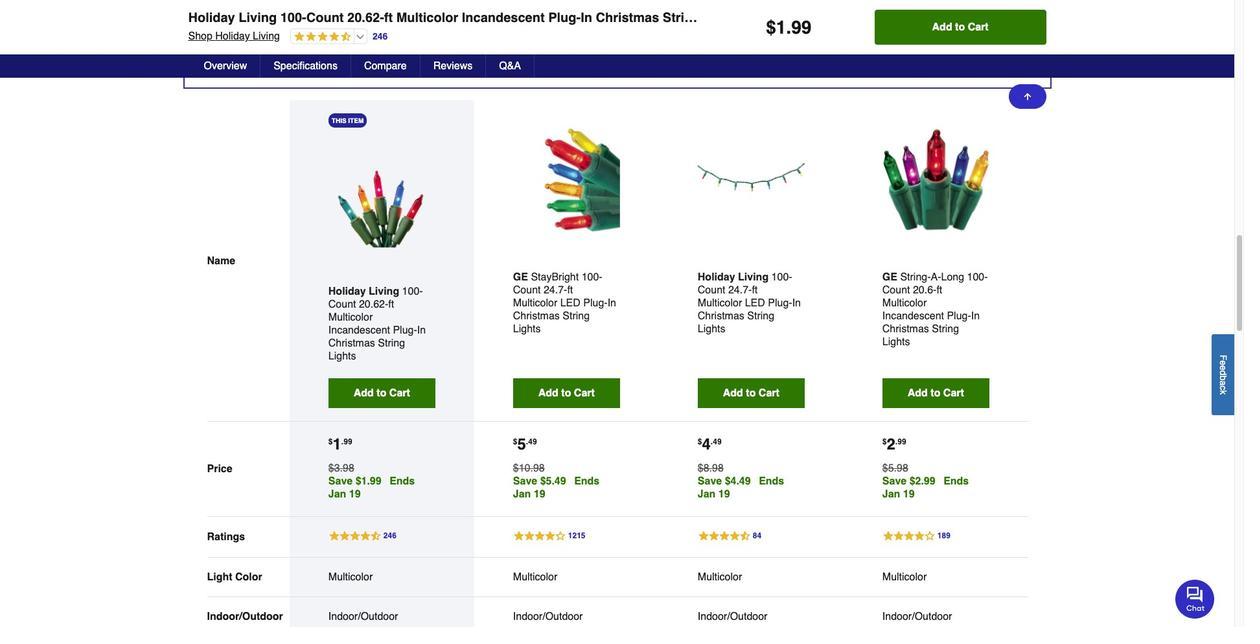 Task type: locate. For each thing, give the bounding box(es) containing it.
ends jan 19
[[329, 476, 415, 501], [513, 476, 600, 501], [698, 476, 785, 501], [883, 476, 969, 501]]

indoor/outdoor for third indoor/outdoor cell from right
[[513, 611, 583, 623]]

$ inside $ 5 . 49
[[513, 438, 518, 447]]

1 horizontal spatial $ 1 . 99
[[766, 17, 812, 38]]

ends right $2.99
[[944, 476, 969, 488]]

plug-
[[549, 10, 581, 25], [584, 298, 608, 309], [768, 298, 793, 309], [947, 311, 972, 322], [393, 325, 417, 337]]

2 ge from the left
[[883, 272, 898, 283]]

2 horizontal spatial 99
[[898, 438, 907, 447]]

1 vertical spatial holiday living
[[329, 286, 399, 298]]

indoor/outdoor for 1st indoor/outdoor cell from right
[[883, 611, 953, 623]]

a-
[[931, 272, 942, 283]]

to for string-a-long 100- count 20.6-ft multicolor incandescent plug-in christmas string lights
[[931, 388, 941, 399]]

ge left staybright
[[513, 272, 528, 283]]

1 vertical spatial incandescent
[[883, 311, 945, 322]]

save down $10.98
[[513, 476, 538, 488]]

19 down save $1.99
[[349, 489, 361, 501]]

add to cart for string-a-long 100- count 20.6-ft multicolor incandescent plug-in christmas string lights
[[908, 388, 965, 399]]

49 right 5
[[528, 438, 537, 447]]

100- count 24.7-ft multicolor led plug-in christmas string lights
[[698, 272, 801, 335]]

. inside the '$ 2 . 99'
[[896, 438, 898, 447]]

2 24.7- from the left
[[729, 285, 752, 296]]

save down $8.98
[[698, 476, 722, 488]]

ends jan 19 down $8.98
[[698, 476, 785, 501]]

$
[[766, 17, 777, 38], [329, 438, 333, 447], [513, 438, 518, 447], [698, 438, 702, 447], [883, 438, 887, 447]]

19 down the save $5.49
[[534, 489, 546, 501]]

e
[[1219, 360, 1229, 365], [1219, 365, 1229, 370]]

0 vertical spatial incandescent
[[462, 10, 545, 25]]

3 19 from the left
[[719, 489, 730, 501]]

ends
[[390, 476, 415, 488], [574, 476, 600, 488], [759, 476, 785, 488], [944, 476, 969, 488]]

1 vertical spatial 1
[[333, 436, 342, 454]]

ends for 4
[[759, 476, 785, 488]]

ge for string-a-long 100- count 20.6-ft multicolor incandescent plug-in christmas string lights
[[883, 272, 898, 283]]

led inside 100- count 24.7-ft multicolor led plug-in christmas string lights
[[745, 298, 766, 309]]

2 ends jan 19 from the left
[[513, 476, 600, 501]]

ends right $1.99
[[390, 476, 415, 488]]

save $1.99
[[329, 476, 382, 488]]

christmas inside 100- count 24.7-ft multicolor led plug-in christmas string lights
[[698, 311, 745, 322]]

1 horizontal spatial incandescent
[[462, 10, 545, 25]]

$ 1 . 99
[[766, 17, 812, 38], [329, 436, 352, 454]]

a
[[1219, 381, 1229, 386]]

20.62-
[[348, 10, 384, 25], [359, 299, 389, 311]]

0 horizontal spatial 49
[[528, 438, 537, 447]]

specifications
[[274, 60, 338, 72]]

1 ends from the left
[[390, 476, 415, 488]]

1 ends jan 19 from the left
[[329, 476, 415, 501]]

3 save from the left
[[698, 476, 722, 488]]

4 ends from the left
[[944, 476, 969, 488]]

ends jan 19 down $10.98
[[513, 476, 600, 501]]

. inside $ 4 . 49
[[711, 438, 713, 447]]

save
[[329, 476, 353, 488], [513, 476, 538, 488], [698, 476, 722, 488], [883, 476, 907, 488]]

49
[[528, 438, 537, 447], [713, 438, 722, 447]]

ratings
[[207, 532, 245, 543]]

4
[[702, 436, 711, 454]]

3 indoor/outdoor cell from the left
[[698, 611, 805, 624]]

string-
[[901, 272, 931, 283]]

name
[[207, 255, 235, 267]]

to
[[956, 21, 965, 33], [377, 388, 387, 399], [562, 388, 571, 399], [746, 388, 756, 399], [931, 388, 941, 399]]

$5.98
[[883, 463, 909, 475]]

1 indoor/outdoor cell from the left
[[329, 611, 436, 624]]

count
[[306, 10, 344, 25], [513, 285, 541, 296], [698, 285, 726, 296], [883, 285, 911, 296], [329, 299, 356, 311]]

compare button
[[184, 47, 1051, 88], [351, 54, 421, 78]]

q&a
[[499, 60, 521, 72]]

incandescent
[[462, 10, 545, 25], [883, 311, 945, 322], [329, 325, 390, 337]]

add for staybright 100- count 24.7-ft multicolor led plug-in christmas string lights
[[539, 388, 559, 399]]

holiday living 100-count 20.62-ft multicolor incandescent plug-in christmas string lights
[[188, 10, 743, 25]]

49 inside $ 4 . 49
[[713, 438, 722, 447]]

99 for save $1.99
[[344, 438, 352, 447]]

1 horizontal spatial holiday living
[[698, 272, 769, 283]]

in
[[581, 10, 592, 25], [608, 298, 617, 309], [793, 298, 801, 309], [972, 311, 980, 322], [417, 325, 426, 337]]

1 horizontal spatial ge
[[883, 272, 898, 283]]

multicolor inside staybright 100- count 24.7-ft multicolor led plug-in christmas string lights
[[513, 298, 558, 309]]

reviews button
[[421, 54, 486, 78]]

multicolor cell
[[329, 571, 436, 584], [513, 571, 620, 584], [698, 571, 805, 584], [883, 571, 990, 584]]

0 horizontal spatial 99
[[344, 438, 352, 447]]

ends jan 19 down $3.98
[[329, 476, 415, 501]]

add
[[933, 21, 953, 33], [354, 388, 374, 399], [539, 388, 559, 399], [723, 388, 744, 399], [908, 388, 928, 399]]

0 horizontal spatial 24.7-
[[544, 285, 568, 296]]

add for 100- count 24.7-ft multicolor led plug-in christmas string lights
[[723, 388, 744, 399]]

ge
[[513, 272, 528, 283], [883, 272, 898, 283]]

2 jan from the left
[[513, 489, 531, 501]]

c
[[1219, 386, 1229, 390]]

49 for 4
[[713, 438, 722, 447]]

this
[[332, 117, 347, 125]]

lights
[[704, 10, 743, 25], [513, 324, 541, 335], [698, 324, 726, 335], [883, 337, 911, 348], [329, 351, 356, 362]]

24.7-
[[544, 285, 568, 296], [729, 285, 752, 296]]

1 horizontal spatial compare
[[364, 60, 407, 72]]

string inside staybright 100- count 24.7-ft multicolor led plug-in christmas string lights
[[563, 311, 590, 322]]

holiday
[[188, 10, 235, 25], [215, 30, 250, 42], [698, 272, 736, 283], [329, 286, 366, 298]]

shop holiday living
[[188, 30, 280, 42]]

indoor/outdoor
[[207, 611, 283, 623], [329, 611, 398, 623], [513, 611, 583, 623], [698, 611, 768, 623], [883, 611, 953, 623]]

1 vertical spatial 20.62-
[[359, 299, 389, 311]]

e up d
[[1219, 360, 1229, 365]]

100- inside '100- count 20.62-ft multicolor incandescent plug-in christmas string lights'
[[402, 286, 423, 298]]

indoor/outdoor for second indoor/outdoor cell from right
[[698, 611, 768, 623]]

ends jan 19 down $5.98
[[883, 476, 969, 501]]

living
[[239, 10, 277, 25], [253, 30, 280, 42], [738, 272, 769, 283], [369, 286, 399, 298]]

holiday living for 24.7-
[[698, 272, 769, 283]]

100- inside 100- count 24.7-ft multicolor led plug-in christmas string lights
[[772, 272, 793, 283]]

2 save from the left
[[513, 476, 538, 488]]

100- inside staybright 100- count 24.7-ft multicolor led plug-in christmas string lights
[[582, 272, 603, 283]]

long
[[942, 272, 965, 283]]

2 19 from the left
[[534, 489, 546, 501]]

string-a-long 100- count 20.6-ft multicolor incandescent plug-in christmas string lights
[[883, 272, 988, 348]]

multicolor
[[397, 10, 458, 25], [513, 298, 558, 309], [698, 298, 742, 309], [883, 298, 927, 309], [329, 312, 373, 324], [329, 572, 373, 584], [513, 572, 558, 584], [698, 572, 742, 584], [883, 572, 927, 584]]

2 vertical spatial incandescent
[[329, 325, 390, 337]]

4 indoor/outdoor from the left
[[698, 611, 768, 623]]

indoor/outdoor cell
[[329, 611, 436, 624], [513, 611, 620, 624], [698, 611, 805, 624], [883, 611, 990, 624]]

24.7- inside 100- count 24.7-ft multicolor led plug-in christmas string lights
[[729, 285, 752, 296]]

0 horizontal spatial led
[[561, 298, 581, 309]]

19 down save $4.49
[[719, 489, 730, 501]]

1 24.7- from the left
[[544, 285, 568, 296]]

ge string-a-long 100-count 20.6-ft multicolor incandescent plug-in christmas string lights image
[[883, 127, 990, 233]]

2 multicolor cell from the left
[[513, 571, 620, 584]]

0 horizontal spatial $ 1 . 99
[[329, 436, 352, 454]]

4 multicolor cell from the left
[[883, 571, 990, 584]]

chat invite button image
[[1176, 580, 1216, 619]]

plug- inside staybright 100- count 24.7-ft multicolor led plug-in christmas string lights
[[584, 298, 608, 309]]

$ for save $4.49
[[698, 438, 702, 447]]

jan for 1
[[329, 489, 346, 501]]

$3.98
[[329, 463, 355, 475]]

0 horizontal spatial ge
[[513, 272, 528, 283]]

string inside string-a-long 100- count 20.6-ft multicolor incandescent plug-in christmas string lights
[[932, 324, 960, 335]]

4 jan from the left
[[883, 489, 901, 501]]

$ inside $ 4 . 49
[[698, 438, 702, 447]]

ft inside staybright 100- count 24.7-ft multicolor led plug-in christmas string lights
[[568, 285, 573, 296]]

4 save from the left
[[883, 476, 907, 488]]

3 jan from the left
[[698, 489, 716, 501]]

2 49 from the left
[[713, 438, 722, 447]]

19 for 2
[[904, 489, 915, 501]]

2 ends from the left
[[574, 476, 600, 488]]

jan down save $1.99
[[329, 489, 346, 501]]

1
[[777, 17, 787, 38], [333, 436, 342, 454]]

save down $5.98
[[883, 476, 907, 488]]

save $2.99
[[883, 476, 936, 488]]

save down $3.98
[[329, 476, 353, 488]]

99
[[792, 17, 812, 38], [344, 438, 352, 447], [898, 438, 907, 447]]

4 19 from the left
[[904, 489, 915, 501]]

1 vertical spatial $ 1 . 99
[[329, 436, 352, 454]]

lights inside '100- count 20.62-ft multicolor incandescent plug-in christmas string lights'
[[329, 351, 356, 362]]

count inside 100- count 24.7-ft multicolor led plug-in christmas string lights
[[698, 285, 726, 296]]

chevron up image
[[1023, 60, 1036, 73]]

holiday living 100-count 20.62-ft multicolor incandescent plug-in christmas string lights image
[[329, 141, 436, 248]]

ge left string-
[[883, 272, 898, 283]]

lights inside string-a-long 100- count 20.6-ft multicolor incandescent plug-in christmas string lights
[[883, 337, 911, 348]]

19 for 1
[[349, 489, 361, 501]]

19
[[349, 489, 361, 501], [534, 489, 546, 501], [719, 489, 730, 501], [904, 489, 915, 501]]

2 led from the left
[[745, 298, 766, 309]]

4 ends jan 19 from the left
[[883, 476, 969, 501]]

e up b at the bottom of page
[[1219, 365, 1229, 370]]

cart
[[968, 21, 989, 33], [390, 388, 410, 399], [574, 388, 595, 399], [759, 388, 780, 399], [944, 388, 965, 399]]

3 ends jan 19 from the left
[[698, 476, 785, 501]]

0 horizontal spatial holiday living
[[329, 286, 399, 298]]

$ for save $1.99
[[329, 438, 333, 447]]

ends right $5.49
[[574, 476, 600, 488]]

compare down 246
[[364, 60, 407, 72]]

2 horizontal spatial incandescent
[[883, 311, 945, 322]]

1 19 from the left
[[349, 489, 361, 501]]

1 horizontal spatial 1
[[777, 17, 787, 38]]

49 right 4
[[713, 438, 722, 447]]

. inside $ 5 . 49
[[526, 438, 528, 447]]

99 inside the '$ 2 . 99'
[[898, 438, 907, 447]]

jan
[[329, 489, 346, 501], [513, 489, 531, 501], [698, 489, 716, 501], [883, 489, 901, 501]]

f e e d b a c k
[[1219, 355, 1229, 395]]

save for 1
[[329, 476, 353, 488]]

$8.98
[[698, 463, 724, 475]]

1 ge from the left
[[513, 272, 528, 283]]

$1.99
[[356, 476, 382, 488]]

arrow up image
[[1023, 91, 1033, 102]]

0 vertical spatial 1
[[777, 17, 787, 38]]

count inside string-a-long 100- count 20.6-ft multicolor incandescent plug-in christmas string lights
[[883, 285, 911, 296]]

0 horizontal spatial incandescent
[[329, 325, 390, 337]]

overview button
[[191, 54, 261, 78]]

christmas
[[596, 10, 660, 25], [513, 311, 560, 322], [698, 311, 745, 322], [883, 324, 930, 335], [329, 338, 375, 350]]

cart for string-a-long 100- count 20.6-ft multicolor incandescent plug-in christmas string lights
[[944, 388, 965, 399]]

specifications button
[[261, 54, 351, 78]]

1 save from the left
[[329, 476, 353, 488]]

19 for 5
[[534, 489, 546, 501]]

holiday living
[[698, 272, 769, 283], [329, 286, 399, 298]]

2 indoor/outdoor from the left
[[329, 611, 398, 623]]

ends jan 19 for 4
[[698, 476, 785, 501]]

jan down the save $5.49
[[513, 489, 531, 501]]

jan down save $4.49
[[698, 489, 716, 501]]

1 jan from the left
[[329, 489, 346, 501]]

$ 4 . 49
[[698, 436, 722, 454]]

0 vertical spatial 20.62-
[[348, 10, 384, 25]]

ends for 5
[[574, 476, 600, 488]]

save for 5
[[513, 476, 538, 488]]

d
[[1219, 370, 1229, 376]]

2 indoor/outdoor cell from the left
[[513, 611, 620, 624]]

compare down the shop holiday living
[[199, 58, 266, 76]]

3 ends from the left
[[759, 476, 785, 488]]

save $5.49
[[513, 476, 566, 488]]

jan down save $2.99 on the bottom right of page
[[883, 489, 901, 501]]

3 indoor/outdoor from the left
[[513, 611, 583, 623]]

1 horizontal spatial led
[[745, 298, 766, 309]]

100-
[[281, 10, 306, 25], [582, 272, 603, 283], [772, 272, 793, 283], [968, 272, 988, 283], [402, 286, 423, 298]]

19 down save $2.99 on the bottom right of page
[[904, 489, 915, 501]]

1 led from the left
[[561, 298, 581, 309]]

cart for 100- count 24.7-ft multicolor led plug-in christmas string lights
[[759, 388, 780, 399]]

add to cart
[[933, 21, 989, 33], [354, 388, 410, 399], [539, 388, 595, 399], [723, 388, 780, 399], [908, 388, 965, 399]]

add to cart button
[[875, 10, 1047, 45], [329, 379, 436, 409], [513, 379, 620, 409], [698, 379, 805, 409], [883, 379, 990, 409]]

ft inside 100- count 24.7-ft multicolor led plug-in christmas string lights
[[752, 285, 758, 296]]

0 vertical spatial holiday living
[[698, 272, 769, 283]]

count inside '100- count 20.62-ft multicolor incandescent plug-in christmas string lights'
[[329, 299, 356, 311]]

49 inside $ 5 . 49
[[528, 438, 537, 447]]

$ for save $2.99
[[883, 438, 887, 447]]

ends right $4.49
[[759, 476, 785, 488]]

20.6-
[[913, 285, 937, 296]]

.
[[787, 17, 792, 38], [342, 438, 344, 447], [526, 438, 528, 447], [711, 438, 713, 447], [896, 438, 898, 447]]

led
[[561, 298, 581, 309], [745, 298, 766, 309]]

$ inside the '$ 2 . 99'
[[883, 438, 887, 447]]

1 horizontal spatial 49
[[713, 438, 722, 447]]

5 indoor/outdoor from the left
[[883, 611, 953, 623]]

compare
[[199, 58, 266, 76], [364, 60, 407, 72]]

ft
[[384, 10, 393, 25], [568, 285, 573, 296], [752, 285, 758, 296], [937, 285, 943, 296], [389, 299, 394, 311]]

string
[[663, 10, 701, 25], [563, 311, 590, 322], [748, 311, 775, 322], [932, 324, 960, 335], [378, 338, 405, 350]]

1 horizontal spatial 24.7-
[[729, 285, 752, 296]]

light color
[[207, 572, 262, 584]]

1 49 from the left
[[528, 438, 537, 447]]

. inside the $ 1 . 99
[[342, 438, 344, 447]]



Task type: describe. For each thing, give the bounding box(es) containing it.
$2.99
[[910, 476, 936, 488]]

ends for 2
[[944, 476, 969, 488]]

holiday living for 20.62-
[[329, 286, 399, 298]]

2 e from the top
[[1219, 365, 1229, 370]]

multicolor inside 100- count 24.7-ft multicolor led plug-in christmas string lights
[[698, 298, 742, 309]]

ft inside '100- count 20.62-ft multicolor incandescent plug-in christmas string lights'
[[389, 299, 394, 311]]

plug- inside string-a-long 100- count 20.6-ft multicolor incandescent plug-in christmas string lights
[[947, 311, 972, 322]]

in inside '100- count 20.62-ft multicolor incandescent plug-in christmas string lights'
[[417, 325, 426, 337]]

in inside string-a-long 100- count 20.6-ft multicolor incandescent plug-in christmas string lights
[[972, 311, 980, 322]]

multicolor inside '100- count 20.62-ft multicolor incandescent plug-in christmas string lights'
[[329, 312, 373, 324]]

$5.49
[[540, 476, 566, 488]]

to for staybright 100- count 24.7-ft multicolor led plug-in christmas string lights
[[562, 388, 571, 399]]

100- count 20.62-ft multicolor incandescent plug-in christmas string lights
[[329, 286, 426, 362]]

color
[[235, 572, 262, 584]]

99 for save $2.99
[[898, 438, 907, 447]]

ends jan 19 for 2
[[883, 476, 969, 501]]

add to cart for staybright 100- count 24.7-ft multicolor led plug-in christmas string lights
[[539, 388, 595, 399]]

in inside staybright 100- count 24.7-ft multicolor led plug-in christmas string lights
[[608, 298, 617, 309]]

24.7- inside staybright 100- count 24.7-ft multicolor led plug-in christmas string lights
[[544, 285, 568, 296]]

holiday living 100-count 24.7-ft multicolor led plug-in christmas string lights image
[[698, 127, 805, 233]]

. for save $4.49
[[711, 438, 713, 447]]

q&a button
[[486, 54, 535, 78]]

save for 2
[[883, 476, 907, 488]]

0 vertical spatial $ 1 . 99
[[766, 17, 812, 38]]

k
[[1219, 390, 1229, 395]]

f e e d b a c k button
[[1212, 334, 1235, 415]]

incandescent inside '100- count 20.62-ft multicolor incandescent plug-in christmas string lights'
[[329, 325, 390, 337]]

lights inside 100- count 24.7-ft multicolor led plug-in christmas string lights
[[698, 324, 726, 335]]

. for save $2.99
[[896, 438, 898, 447]]

ft inside string-a-long 100- count 20.6-ft multicolor incandescent plug-in christmas string lights
[[937, 285, 943, 296]]

1 indoor/outdoor from the left
[[207, 611, 283, 623]]

staybright 100- count 24.7-ft multicolor led plug-in christmas string lights
[[513, 272, 617, 335]]

plug- inside '100- count 20.62-ft multicolor incandescent plug-in christmas string lights'
[[393, 325, 417, 337]]

$ 5 . 49
[[513, 436, 537, 454]]

overview
[[204, 60, 247, 72]]

49 for 5
[[528, 438, 537, 447]]

incandescent inside string-a-long 100- count 20.6-ft multicolor incandescent plug-in christmas string lights
[[883, 311, 945, 322]]

string inside '100- count 20.62-ft multicolor incandescent plug-in christmas string lights'
[[378, 338, 405, 350]]

add to cart button for string-a-long 100- count 20.6-ft multicolor incandescent plug-in christmas string lights
[[883, 379, 990, 409]]

1 e from the top
[[1219, 360, 1229, 365]]

christmas inside '100- count 20.62-ft multicolor incandescent plug-in christmas string lights'
[[329, 338, 375, 350]]

light
[[207, 572, 232, 584]]

ends jan 19 for 5
[[513, 476, 600, 501]]

b
[[1219, 376, 1229, 381]]

jan for 2
[[883, 489, 901, 501]]

4 indoor/outdoor cell from the left
[[883, 611, 990, 624]]

1 multicolor cell from the left
[[329, 571, 436, 584]]

this item
[[332, 117, 364, 125]]

ge staybright 100-count 24.7-ft multicolor led plug-in christmas string lights image
[[513, 127, 620, 233]]

add to cart for 100- count 24.7-ft multicolor led plug-in christmas string lights
[[723, 388, 780, 399]]

$4.49
[[725, 476, 751, 488]]

save for 4
[[698, 476, 722, 488]]

ends jan 19 for 1
[[329, 476, 415, 501]]

indoor/outdoor for fourth indoor/outdoor cell from right
[[329, 611, 398, 623]]

chevron down image
[[1023, 0, 1036, 12]]

add for string-a-long 100- count 20.6-ft multicolor incandescent plug-in christmas string lights
[[908, 388, 928, 399]]

jan for 4
[[698, 489, 716, 501]]

add to cart button for 100- count 24.7-ft multicolor led plug-in christmas string lights
[[698, 379, 805, 409]]

$10.98
[[513, 463, 545, 475]]

price
[[207, 464, 233, 475]]

string inside 100- count 24.7-ft multicolor led plug-in christmas string lights
[[748, 311, 775, 322]]

in inside 100- count 24.7-ft multicolor led plug-in christmas string lights
[[793, 298, 801, 309]]

ge for staybright 100- count 24.7-ft multicolor led plug-in christmas string lights
[[513, 272, 528, 283]]

staybright
[[531, 272, 579, 283]]

item
[[348, 117, 364, 125]]

2
[[887, 436, 896, 454]]

christmas inside staybright 100- count 24.7-ft multicolor led plug-in christmas string lights
[[513, 311, 560, 322]]

0 horizontal spatial 1
[[333, 436, 342, 454]]

led inside staybright 100- count 24.7-ft multicolor led plug-in christmas string lights
[[561, 298, 581, 309]]

multicolor inside string-a-long 100- count 20.6-ft multicolor incandescent plug-in christmas string lights
[[883, 298, 927, 309]]

christmas inside string-a-long 100- count 20.6-ft multicolor incandescent plug-in christmas string lights
[[883, 324, 930, 335]]

0 horizontal spatial compare
[[199, 58, 266, 76]]

3 multicolor cell from the left
[[698, 571, 805, 584]]

$ 2 . 99
[[883, 436, 907, 454]]

shop
[[188, 30, 213, 42]]

. for save $5.49
[[526, 438, 528, 447]]

plug- inside 100- count 24.7-ft multicolor led plug-in christmas string lights
[[768, 298, 793, 309]]

$ for save $5.49
[[513, 438, 518, 447]]

20.62- inside '100- count 20.62-ft multicolor incandescent plug-in christmas string lights'
[[359, 299, 389, 311]]

to for 100- count 24.7-ft multicolor led plug-in christmas string lights
[[746, 388, 756, 399]]

100- inside string-a-long 100- count 20.6-ft multicolor incandescent plug-in christmas string lights
[[968, 272, 988, 283]]

add to cart button for staybright 100- count 24.7-ft multicolor led plug-in christmas string lights
[[513, 379, 620, 409]]

lights inside staybright 100- count 24.7-ft multicolor led plug-in christmas string lights
[[513, 324, 541, 335]]

f
[[1219, 355, 1229, 360]]

246
[[373, 31, 388, 41]]

cart for staybright 100- count 24.7-ft multicolor led plug-in christmas string lights
[[574, 388, 595, 399]]

. for save $1.99
[[342, 438, 344, 447]]

save $4.49
[[698, 476, 751, 488]]

ends for 1
[[390, 476, 415, 488]]

count inside staybright 100- count 24.7-ft multicolor led plug-in christmas string lights
[[513, 285, 541, 296]]

19 for 4
[[719, 489, 730, 501]]

1 horizontal spatial 99
[[792, 17, 812, 38]]

jan for 5
[[513, 489, 531, 501]]

5
[[518, 436, 526, 454]]

reviews
[[434, 60, 473, 72]]

4.5 stars image
[[291, 31, 351, 43]]



Task type: vqa. For each thing, say whether or not it's contained in the screenshot.
MODEL # OR10521
no



